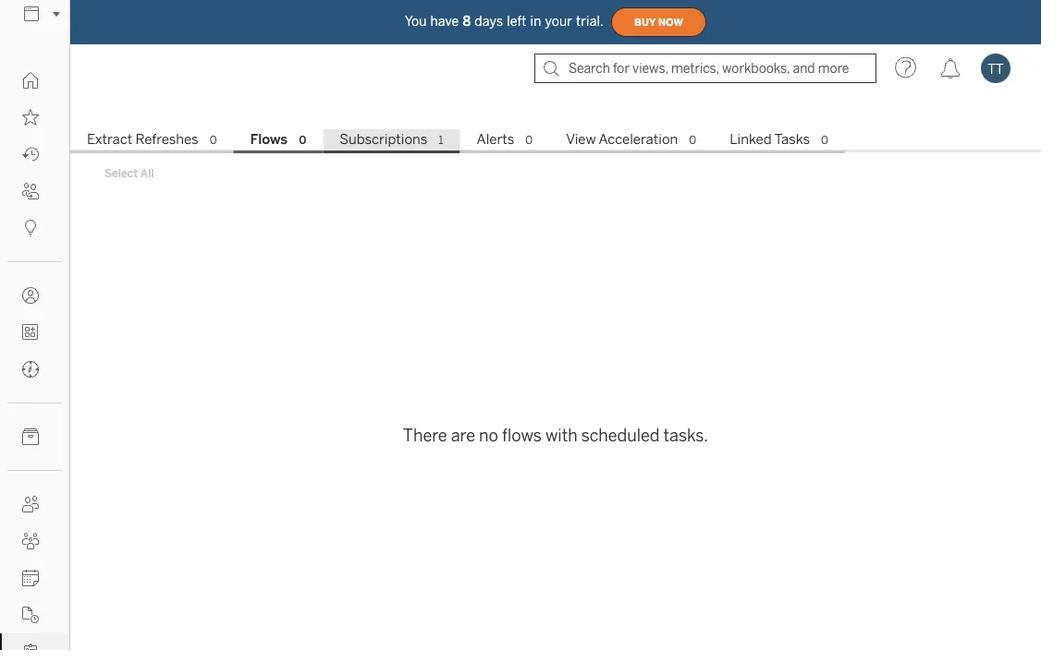 Task type: vqa. For each thing, say whether or not it's contained in the screenshot.
the Content
no



Task type: describe. For each thing, give the bounding box(es) containing it.
no
[[479, 426, 498, 446]]

tasks
[[774, 131, 810, 148]]

alerts
[[477, 131, 514, 148]]

0 for view acceleration
[[689, 134, 696, 147]]

select
[[104, 166, 138, 180]]

your
[[545, 14, 572, 29]]

in
[[530, 14, 541, 29]]

buy
[[634, 16, 656, 28]]

select all button
[[92, 162, 166, 184]]

main navigation. press the up and down arrow keys to access links. element
[[0, 62, 69, 651]]

navigation containing extract refreshes
[[70, 126, 1041, 153]]

0 for linked tasks
[[821, 134, 828, 147]]

buy now button
[[611, 7, 706, 37]]

linked tasks
[[730, 131, 810, 148]]

there are no flows with scheduled tasks. main content
[[70, 92, 1041, 651]]

subscriptions
[[340, 131, 428, 148]]

linked
[[730, 131, 772, 148]]

extract refreshes
[[87, 131, 199, 148]]

trial.
[[576, 14, 604, 29]]

refreshes
[[136, 131, 199, 148]]

sub-spaces tab list
[[70, 129, 1041, 153]]

there
[[403, 426, 447, 446]]

buy now
[[634, 16, 683, 28]]

scheduled
[[581, 426, 660, 446]]

extract
[[87, 131, 132, 148]]

8
[[463, 14, 471, 29]]

view
[[566, 131, 596, 148]]

days
[[475, 14, 503, 29]]



Task type: locate. For each thing, give the bounding box(es) containing it.
there are no flows with scheduled tasks.
[[403, 426, 708, 446]]

0 right acceleration on the right top of page
[[689, 134, 696, 147]]

2 0 from the left
[[299, 134, 306, 147]]

Search for views, metrics, workbooks, and more text field
[[534, 54, 877, 83]]

with
[[545, 426, 578, 446]]

all
[[140, 166, 154, 180]]

0 right tasks
[[821, 134, 828, 147]]

0 for extract refreshes
[[210, 134, 217, 147]]

select all
[[104, 166, 154, 180]]

now
[[658, 16, 683, 28]]

4 0 from the left
[[689, 134, 696, 147]]

0 right flows
[[299, 134, 306, 147]]

are
[[451, 426, 475, 446]]

you
[[405, 14, 427, 29]]

5 0 from the left
[[821, 134, 828, 147]]

have
[[430, 14, 459, 29]]

navigation
[[70, 126, 1041, 153]]

1
[[439, 134, 443, 147]]

0 for alerts
[[525, 134, 533, 147]]

flows
[[502, 426, 542, 446]]

0 right alerts
[[525, 134, 533, 147]]

tasks.
[[664, 426, 708, 446]]

acceleration
[[599, 131, 678, 148]]

0 for flows
[[299, 134, 306, 147]]

left
[[507, 14, 527, 29]]

view acceleration
[[566, 131, 678, 148]]

0
[[210, 134, 217, 147], [299, 134, 306, 147], [525, 134, 533, 147], [689, 134, 696, 147], [821, 134, 828, 147]]

flows
[[250, 131, 288, 148]]

you have 8 days left in your trial.
[[405, 14, 604, 29]]

3 0 from the left
[[525, 134, 533, 147]]

0 right refreshes
[[210, 134, 217, 147]]

1 0 from the left
[[210, 134, 217, 147]]



